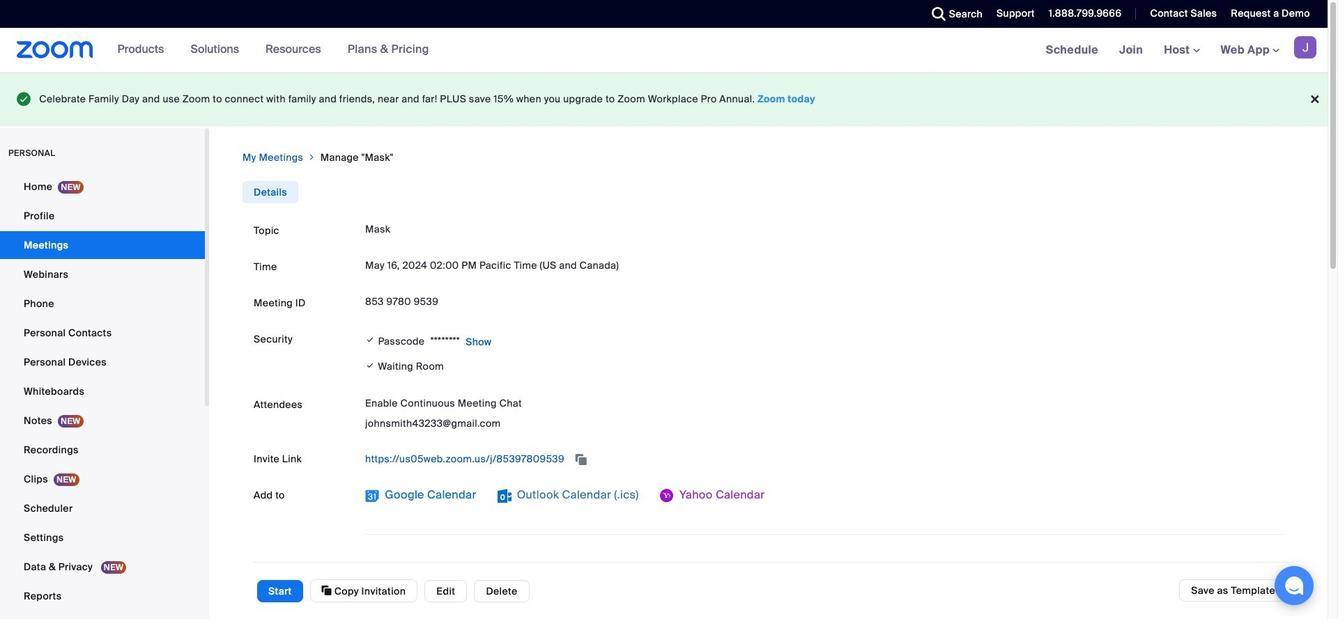 Task type: describe. For each thing, give the bounding box(es) containing it.
profile picture image
[[1294, 36, 1317, 59]]

manage my meeting tab control tab list
[[243, 181, 298, 203]]

meetings navigation
[[1035, 28, 1328, 73]]

checked image
[[365, 359, 375, 373]]

zoom logo image
[[17, 41, 93, 59]]

copy image
[[322, 585, 332, 597]]

add to outlook calendar (.ics) image
[[497, 489, 511, 503]]

checked image
[[365, 333, 375, 347]]



Task type: locate. For each thing, give the bounding box(es) containing it.
personal menu menu
[[0, 173, 205, 612]]

manage mask navigation
[[243, 150, 1294, 164]]

banner
[[0, 28, 1328, 73]]

add to google calendar image
[[365, 489, 379, 503]]

footer
[[0, 72, 1328, 126]]

right image
[[308, 150, 316, 164]]

product information navigation
[[93, 28, 440, 72]]

add to yahoo calendar image
[[660, 489, 674, 503]]

copy url image
[[574, 455, 588, 465]]

tab
[[243, 181, 298, 203]]

type image
[[17, 89, 31, 109]]

open chat image
[[1284, 576, 1304, 596]]



Task type: vqa. For each thing, say whether or not it's contained in the screenshot.
main content element
no



